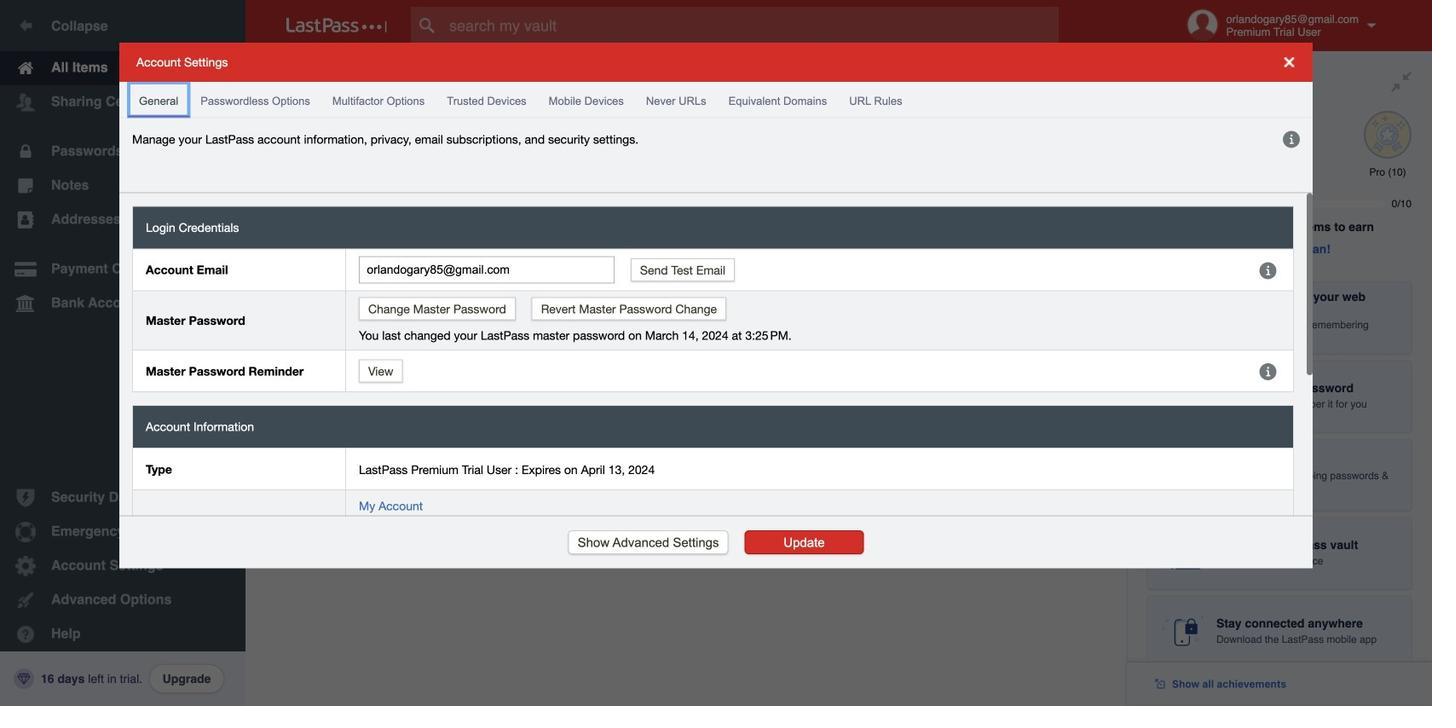 Task type: describe. For each thing, give the bounding box(es) containing it.
main content main content
[[246, 51, 1127, 55]]

search my vault text field
[[411, 7, 1092, 44]]



Task type: locate. For each thing, give the bounding box(es) containing it.
lastpass image
[[287, 18, 387, 33]]

main navigation navigation
[[0, 0, 246, 706]]

Search search field
[[411, 7, 1092, 44]]



Task type: vqa. For each thing, say whether or not it's contained in the screenshot.
alert
no



